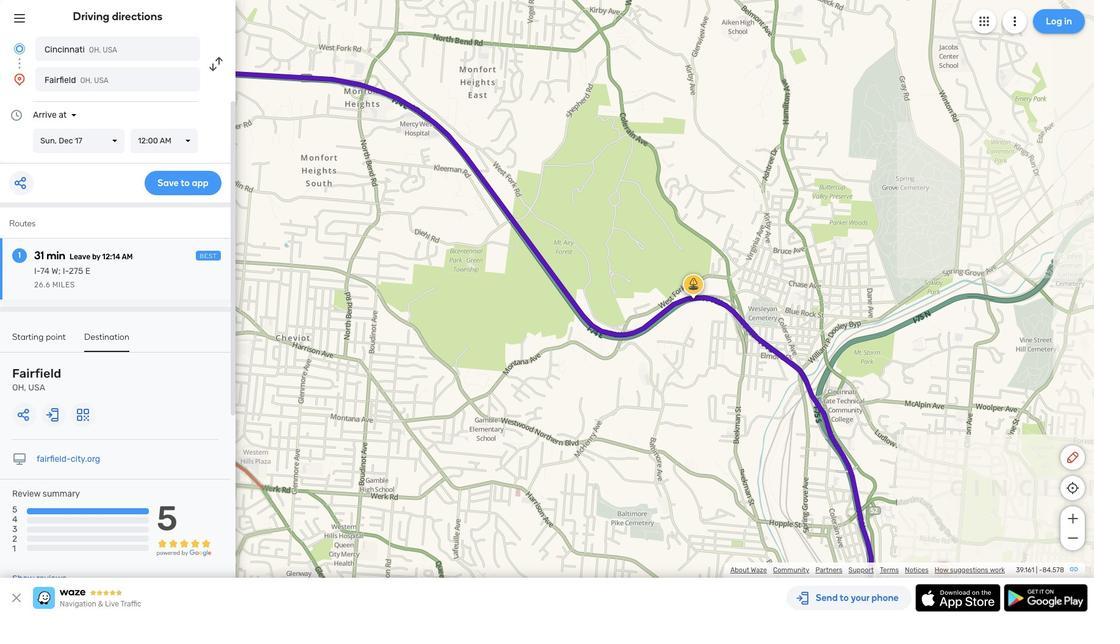 Task type: describe. For each thing, give the bounding box(es) containing it.
how
[[935, 566, 949, 574]]

destination button
[[84, 332, 130, 352]]

leave
[[70, 253, 90, 261]]

5 for 5
[[157, 499, 178, 539]]

sun, dec 17 list box
[[33, 129, 124, 153]]

partners link
[[816, 566, 843, 574]]

notices link
[[905, 566, 929, 574]]

26.6
[[34, 281, 50, 289]]

12:00 am list box
[[131, 129, 198, 153]]

starting
[[12, 332, 44, 342]]

1 vertical spatial oh,
[[80, 76, 92, 85]]

0 vertical spatial 1
[[18, 250, 21, 261]]

am inside list box
[[160, 136, 171, 145]]

3
[[12, 524, 17, 535]]

review
[[12, 489, 41, 499]]

sun,
[[40, 136, 57, 145]]

about waze link
[[730, 566, 767, 574]]

2 i- from the left
[[63, 266, 69, 276]]

driving directions
[[73, 10, 163, 23]]

usa inside cincinnati oh, usa
[[103, 46, 117, 54]]

oh, inside cincinnati oh, usa
[[89, 46, 101, 54]]

12:14
[[102, 253, 120, 261]]

starting point button
[[12, 332, 66, 351]]

driving
[[73, 10, 110, 23]]

0 vertical spatial fairfield oh, usa
[[45, 75, 109, 85]]

1 vertical spatial usa
[[94, 76, 109, 85]]

2
[[12, 534, 17, 545]]

community link
[[773, 566, 810, 574]]

show
[[12, 574, 34, 584]]

routes
[[9, 218, 36, 229]]

5 for 5 4 3 2 1
[[12, 505, 17, 515]]

84.578
[[1043, 566, 1064, 574]]

best
[[200, 253, 217, 260]]

traffic
[[121, 600, 141, 608]]

w;
[[51, 266, 61, 276]]

support link
[[849, 566, 874, 574]]

4
[[12, 515, 18, 525]]

computer image
[[12, 452, 27, 467]]

navigation & live traffic
[[60, 600, 141, 608]]

dec
[[59, 136, 73, 145]]

location image
[[12, 72, 27, 87]]

point
[[46, 332, 66, 342]]

2 vertical spatial usa
[[28, 383, 45, 393]]

74
[[40, 266, 49, 276]]

am inside 31 min leave by 12:14 am
[[122, 253, 133, 261]]

starting point
[[12, 332, 66, 342]]

fairfield-
[[37, 454, 71, 464]]

notices
[[905, 566, 929, 574]]

arrive
[[33, 110, 57, 120]]

arrive at
[[33, 110, 67, 120]]

-
[[1039, 566, 1043, 574]]

navigation
[[60, 600, 96, 608]]

fairfield-city.org
[[37, 454, 100, 464]]

reviews
[[36, 574, 67, 584]]

show reviews
[[12, 574, 67, 584]]

i-74 w; i-275 e 26.6 miles
[[34, 266, 90, 289]]

community
[[773, 566, 810, 574]]

clock image
[[9, 108, 24, 123]]

e
[[85, 266, 90, 276]]



Task type: locate. For each thing, give the bounding box(es) containing it.
am
[[160, 136, 171, 145], [122, 253, 133, 261]]

0 vertical spatial fairfield
[[45, 75, 76, 85]]

live
[[105, 600, 119, 608]]

i- up 26.6
[[34, 266, 40, 276]]

zoom out image
[[1065, 531, 1080, 546]]

usa
[[103, 46, 117, 54], [94, 76, 109, 85], [28, 383, 45, 393]]

1 vertical spatial am
[[122, 253, 133, 261]]

review summary
[[12, 489, 80, 499]]

pencil image
[[1066, 450, 1080, 465]]

5 inside 5 4 3 2 1
[[12, 505, 17, 515]]

by
[[92, 253, 100, 261]]

about
[[730, 566, 749, 574]]

1 i- from the left
[[34, 266, 40, 276]]

2 vertical spatial oh,
[[12, 383, 26, 393]]

1 vertical spatial fairfield oh, usa
[[12, 366, 61, 393]]

0 horizontal spatial 5
[[12, 505, 17, 515]]

|
[[1036, 566, 1038, 574]]

1 inside 5 4 3 2 1
[[12, 544, 16, 554]]

&
[[98, 600, 103, 608]]

1 left the 31
[[18, 250, 21, 261]]

0 horizontal spatial 1
[[12, 544, 16, 554]]

current location image
[[12, 41, 27, 56]]

i-
[[34, 266, 40, 276], [63, 266, 69, 276]]

suggestions
[[950, 566, 988, 574]]

fairfield down the starting point button
[[12, 366, 61, 381]]

fairfield down cincinnati on the top left of the page
[[45, 75, 76, 85]]

12:00 am
[[138, 136, 171, 145]]

oh, down the starting point button
[[12, 383, 26, 393]]

cincinnati
[[45, 45, 85, 55]]

oh, right cincinnati on the top left of the page
[[89, 46, 101, 54]]

31
[[34, 249, 44, 262]]

support
[[849, 566, 874, 574]]

directions
[[112, 10, 163, 23]]

31 min leave by 12:14 am
[[34, 249, 133, 262]]

0 vertical spatial oh,
[[89, 46, 101, 54]]

fairfield oh, usa down cincinnati oh, usa
[[45, 75, 109, 85]]

fairfield oh, usa down the starting point button
[[12, 366, 61, 393]]

i- right w;
[[63, 266, 69, 276]]

am right 12:14
[[122, 253, 133, 261]]

oh, down cincinnati oh, usa
[[80, 76, 92, 85]]

partners
[[816, 566, 843, 574]]

1 horizontal spatial 5
[[157, 499, 178, 539]]

5 4 3 2 1
[[12, 505, 18, 554]]

12:00
[[138, 136, 158, 145]]

usa down the driving directions
[[103, 46, 117, 54]]

1 down 3 in the left of the page
[[12, 544, 16, 554]]

39.161 | -84.578
[[1016, 566, 1064, 574]]

oh,
[[89, 46, 101, 54], [80, 76, 92, 85], [12, 383, 26, 393]]

fairfield-city.org link
[[37, 454, 100, 464]]

fairfield oh, usa
[[45, 75, 109, 85], [12, 366, 61, 393]]

about waze community partners support terms notices how suggestions work
[[730, 566, 1005, 574]]

summary
[[43, 489, 80, 499]]

x image
[[9, 591, 24, 605]]

at
[[59, 110, 67, 120]]

min
[[47, 249, 65, 262]]

city.org
[[71, 454, 100, 464]]

zoom in image
[[1065, 511, 1080, 526]]

how suggestions work link
[[935, 566, 1005, 574]]

fairfield
[[45, 75, 76, 85], [12, 366, 61, 381]]

cincinnati oh, usa
[[45, 45, 117, 55]]

am right the 12:00
[[160, 136, 171, 145]]

1 horizontal spatial i-
[[63, 266, 69, 276]]

miles
[[52, 281, 75, 289]]

0 vertical spatial usa
[[103, 46, 117, 54]]

waze
[[751, 566, 767, 574]]

terms link
[[880, 566, 899, 574]]

1 horizontal spatial 1
[[18, 250, 21, 261]]

terms
[[880, 566, 899, 574]]

destination
[[84, 332, 130, 342]]

usa down cincinnati oh, usa
[[94, 76, 109, 85]]

275
[[69, 266, 83, 276]]

1 vertical spatial 1
[[12, 544, 16, 554]]

link image
[[1069, 565, 1079, 574]]

0 horizontal spatial am
[[122, 253, 133, 261]]

0 vertical spatial am
[[160, 136, 171, 145]]

39.161
[[1016, 566, 1035, 574]]

sun, dec 17
[[40, 136, 82, 145]]

17
[[75, 136, 82, 145]]

usa down the starting point button
[[28, 383, 45, 393]]

work
[[990, 566, 1005, 574]]

0 horizontal spatial i-
[[34, 266, 40, 276]]

1 vertical spatial fairfield
[[12, 366, 61, 381]]

1 horizontal spatial am
[[160, 136, 171, 145]]

1
[[18, 250, 21, 261], [12, 544, 16, 554]]

5
[[157, 499, 178, 539], [12, 505, 17, 515]]



Task type: vqa. For each thing, say whether or not it's contained in the screenshot.
bottom Paramus;
no



